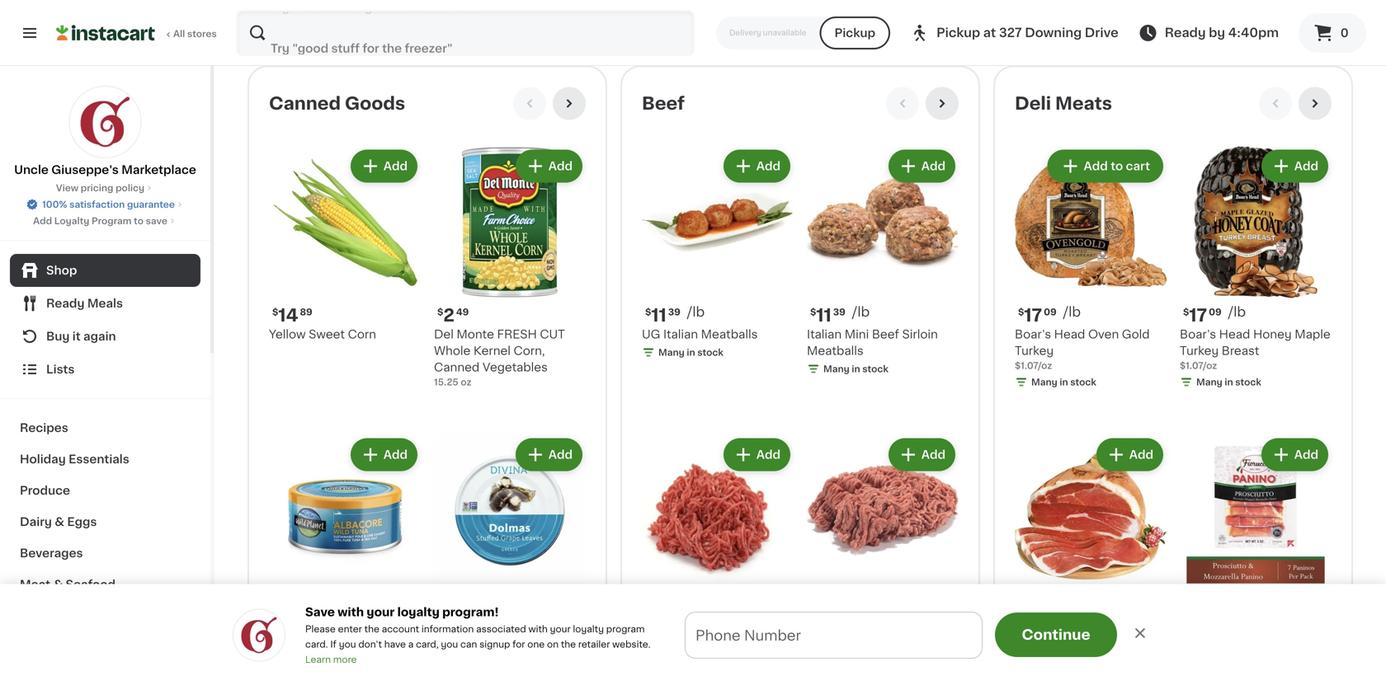 Task type: describe. For each thing, give the bounding box(es) containing it.
learn more link
[[305, 656, 357, 665]]

0 vertical spatial loyalty
[[397, 607, 440, 618]]

$50.00
[[811, 640, 862, 654]]

sweet
[[309, 329, 345, 341]]

0 button
[[1299, 13, 1366, 53]]

cut
[[540, 329, 565, 341]]

whole
[[434, 345, 471, 357]]

ready for ready by 4:40pm
[[1165, 27, 1206, 39]]

marketplace
[[121, 164, 196, 176]]

boar's head oven gold turkey $1.07/oz
[[1015, 329, 1150, 371]]

leaves
[[473, 634, 514, 646]]

extra
[[642, 618, 672, 629]]

ready by 4:40pm link
[[1138, 23, 1279, 43]]

yellow
[[269, 329, 306, 341]]

$ 17 09 /lb for boar's head oven gold turkey
[[1018, 306, 1081, 324]]

100% satisfaction guarantee
[[42, 200, 175, 209]]

gold
[[1122, 329, 1150, 341]]

turkey for boar's head oven gold turkey
[[1015, 345, 1054, 357]]

product group containing 14
[[269, 147, 421, 343]]

many down ug on the left of page
[[658, 348, 685, 357]]

ready meals link
[[10, 287, 201, 320]]

italian mini beef sirloin meatballs
[[807, 329, 938, 357]]

7 button
[[807, 435, 959, 652]]

continue button
[[995, 613, 1117, 657]]

11 for italian
[[816, 307, 832, 324]]

di
[[1135, 634, 1147, 646]]

del monte fresh cut whole kernel corn, canned vegetables 15.25 oz
[[434, 329, 565, 387]]

14
[[278, 307, 298, 324]]

learn
[[305, 656, 331, 665]]

100% satisfaction guarantee button
[[26, 195, 185, 211]]

meals
[[87, 298, 123, 309]]

canned inside del monte fresh cut whole kernel corn, canned vegetables 15.25 oz
[[434, 362, 480, 374]]

$ 14 89
[[272, 307, 312, 324]]

1 horizontal spatial with
[[529, 625, 548, 634]]

oz inside 6 divina dolmas, stuffed grape leaves 7 oz
[[442, 650, 452, 659]]

many in stock down breast
[[1196, 378, 1262, 387]]

save
[[305, 607, 335, 618]]

essentials inside treatment tracker modal dialog
[[691, 640, 767, 654]]

produce link
[[10, 475, 201, 507]]

17 for boar's head oven gold turkey
[[1024, 307, 1042, 324]]

boar's for boar's head oven gold turkey
[[1015, 329, 1051, 341]]

view pricing policy link
[[56, 182, 154, 195]]

turkey for boar's head honey maple turkey breast
[[1180, 345, 1219, 357]]

/lb for ug italian meatballs
[[687, 306, 705, 319]]

stores
[[187, 29, 217, 38]]

if
[[330, 640, 337, 649]]

don't
[[358, 640, 382, 649]]

meats
[[1055, 95, 1112, 112]]

/lb for boar's head honey maple turkey breast
[[1228, 306, 1246, 319]]

1 horizontal spatial loyalty
[[573, 625, 604, 634]]

lean
[[675, 618, 703, 629]]

$ for ug italian meatballs
[[645, 308, 651, 317]]

$ inside the $ 14 89
[[272, 308, 278, 317]]

off
[[606, 640, 627, 654]]

website.
[[612, 640, 651, 649]]

view pricing policy
[[56, 184, 144, 193]]

wild planet wild tuna, albacore 5 oz
[[269, 618, 396, 659]]

associated
[[476, 625, 526, 634]]

divina
[[434, 618, 470, 629]]

many in stock down ug italian meatballs
[[658, 348, 724, 357]]

$ for boar's head honey maple turkey breast
[[1183, 308, 1189, 317]]

many in stock down italian mini beef sirloin meatballs
[[823, 365, 889, 374]]

information
[[422, 625, 474, 634]]

39 for italian
[[668, 308, 681, 317]]

pricing
[[81, 184, 113, 193]]

boar's for boar's head honey maple turkey breast
[[1180, 329, 1216, 341]]

0 vertical spatial canned
[[269, 95, 341, 112]]

save
[[146, 217, 167, 226]]

many inside extra lean ground beef sirloin many in stock
[[658, 654, 685, 663]]

kernel
[[474, 345, 511, 357]]

1 you from the left
[[339, 640, 356, 649]]

beef inside italian mini beef sirloin meatballs
[[872, 329, 899, 341]]

$17.09 per pound element for oven
[[1015, 305, 1167, 327]]

49
[[456, 308, 469, 317]]

add button for boar's head honey maple turkey breast
[[1263, 152, 1327, 181]]

eggs
[[67, 517, 97, 528]]

0 horizontal spatial to
[[134, 217, 144, 226]]

15.25
[[434, 378, 459, 387]]

oven
[[1088, 329, 1119, 341]]

in down ug italian meatballs
[[687, 348, 695, 357]]

many down breast
[[1196, 378, 1223, 387]]

add button for uncle giuseppe's imported prosciutto di parma
[[1098, 440, 1162, 470]]

4:40pm
[[1228, 27, 1279, 39]]

1 wild from the left
[[269, 618, 294, 629]]

ready meals button
[[10, 287, 201, 320]]

2
[[443, 307, 455, 324]]

to inside treatment tracker modal dialog
[[865, 640, 880, 654]]

view
[[56, 184, 78, 193]]

in down boar's head oven gold turkey $1.07/oz
[[1060, 378, 1068, 387]]

cart
[[1126, 161, 1150, 172]]

add to cart button
[[1049, 152, 1162, 181]]

add button for divina dolmas, stuffed grape leaves
[[517, 440, 581, 470]]

add button for wild planet wild tuna, albacore
[[352, 440, 416, 470]]

pickup at 327 downing drive
[[937, 27, 1119, 39]]

boar's head honey maple turkey breast $1.07/oz
[[1180, 329, 1331, 371]]

product group containing 28
[[1015, 435, 1167, 677]]

uncle giuseppe's marketplace
[[14, 164, 196, 176]]

all stores link
[[56, 10, 218, 56]]

add button for del monte fresh cut whole kernel corn, canned vegetables
[[517, 152, 581, 181]]

can
[[460, 640, 477, 649]]

ready meals
[[46, 298, 123, 309]]

$ 11 39 /lb for italian
[[645, 306, 705, 324]]

account
[[382, 625, 419, 634]]

it
[[72, 331, 81, 342]]

canned goods link
[[269, 94, 405, 114]]

ug
[[642, 329, 660, 341]]

guarantee
[[127, 200, 175, 209]]

pickup button
[[820, 17, 890, 50]]

product group containing 2
[[434, 147, 586, 389]]

head for honey
[[1219, 329, 1250, 341]]

stock down italian mini beef sirloin meatballs
[[862, 365, 889, 374]]

stock down boar's head oven gold turkey $1.07/oz
[[1070, 378, 1096, 387]]

0 horizontal spatial with
[[338, 607, 364, 618]]

0 horizontal spatial essentials
[[69, 454, 129, 465]]

buy
[[46, 331, 70, 342]]

uncle giuseppe's imported prosciutto di parma
[[1015, 618, 1147, 662]]

close image
[[1132, 625, 1149, 642]]

loyalty
[[54, 217, 89, 226]]

meat & seafood
[[20, 579, 116, 591]]

giuseppe's
[[51, 164, 119, 176]]

card.
[[305, 640, 328, 649]]

ready for ready meals
[[46, 298, 85, 309]]

get
[[553, 640, 580, 654]]

one
[[527, 640, 545, 649]]

holiday inside treatment tracker modal dialog
[[630, 640, 688, 654]]

$ 17 09 /lb for boar's head honey maple turkey breast
[[1183, 306, 1246, 324]]

redeem
[[968, 642, 1008, 651]]

09 for boar's head honey maple turkey breast
[[1209, 308, 1222, 317]]

to inside "button"
[[1111, 161, 1123, 172]]

add inside treatment tracker modal dialog
[[779, 640, 807, 654]]

prosciutto
[[1072, 634, 1132, 646]]

beverages
[[20, 548, 83, 559]]



Task type: locate. For each thing, give the bounding box(es) containing it.
•
[[770, 640, 775, 653]]

uncle up 100%
[[14, 164, 49, 176]]

0 horizontal spatial pickup
[[835, 27, 876, 39]]

2 vertical spatial to
[[865, 640, 880, 654]]

1 vertical spatial meatballs
[[807, 345, 864, 357]]

pickup inside popup button
[[937, 27, 980, 39]]

pickup
[[937, 27, 980, 39], [835, 27, 876, 39]]

product group
[[269, 147, 421, 343], [434, 147, 586, 389], [642, 147, 794, 363], [807, 147, 959, 379], [1015, 147, 1167, 393], [1180, 147, 1332, 393], [269, 435, 421, 662], [434, 435, 586, 676], [642, 435, 794, 668], [807, 435, 959, 652], [1015, 435, 1167, 677], [1180, 435, 1332, 677]]

$ up boar's head oven gold turkey $1.07/oz
[[1018, 308, 1024, 317]]

meatballs
[[701, 329, 758, 341], [807, 345, 864, 357]]

essentials down recipes link
[[69, 454, 129, 465]]

1 horizontal spatial italian
[[807, 329, 842, 341]]

dairy & eggs
[[20, 517, 97, 528]]

your
[[367, 607, 395, 618], [550, 625, 571, 634]]

0 vertical spatial 7
[[816, 596, 827, 613]]

oz right 15.25
[[461, 378, 472, 387]]

11 up italian mini beef sirloin meatballs
[[816, 307, 832, 324]]

ready inside "link"
[[1165, 27, 1206, 39]]

2 $ 11 39 /lb from the left
[[810, 306, 870, 324]]

&
[[55, 517, 64, 528], [53, 579, 63, 591]]

0 vertical spatial &
[[55, 517, 64, 528]]

1 horizontal spatial your
[[550, 625, 571, 634]]

0 horizontal spatial you
[[339, 640, 356, 649]]

$
[[272, 308, 278, 317], [437, 308, 443, 317], [645, 308, 651, 317], [810, 308, 816, 317], [1018, 308, 1024, 317], [1183, 308, 1189, 317]]

head up breast
[[1219, 329, 1250, 341]]

$ inside the $ 2 49
[[437, 308, 443, 317]]

many down boar's head oven gold turkey $1.07/oz
[[1031, 378, 1058, 387]]

0 horizontal spatial 11
[[651, 307, 667, 324]]

1 vertical spatial your
[[550, 625, 571, 634]]

uncle inside uncle giuseppe's imported prosciutto di parma
[[1015, 618, 1048, 629]]

$17.09 per pound element up oven
[[1015, 305, 1167, 327]]

1 horizontal spatial meatballs
[[807, 345, 864, 357]]

5
[[269, 650, 275, 659]]

2 $11.39 per pound element from the left
[[807, 305, 959, 327]]

0 vertical spatial ready
[[1165, 27, 1206, 39]]

beef inside extra lean ground beef sirloin many in stock
[[752, 618, 780, 629]]

buy it again
[[46, 331, 116, 342]]

service type group
[[716, 17, 890, 50]]

ready down shop
[[46, 298, 85, 309]]

giuseppe's
[[1051, 618, 1117, 629]]

1 $11.39 per pound element from the left
[[642, 305, 794, 327]]

sirloin inside extra lean ground beef sirloin many in stock
[[642, 634, 678, 646]]

1 horizontal spatial $11.39 per pound element
[[807, 305, 959, 327]]

ready by 4:40pm
[[1165, 27, 1279, 39]]

$11.39 per pound element for beef
[[807, 305, 959, 327]]

0 vertical spatial with
[[338, 607, 364, 618]]

deli meats link
[[1015, 94, 1112, 114]]

enter
[[338, 625, 362, 634]]

1 11 from the left
[[651, 307, 667, 324]]

1 horizontal spatial holiday
[[630, 640, 688, 654]]

$ left 49
[[437, 308, 443, 317]]

0 horizontal spatial $17.09 per pound element
[[1015, 305, 1167, 327]]

instacart logo image
[[56, 23, 155, 43]]

1 horizontal spatial turkey
[[1180, 345, 1219, 357]]

2 11 from the left
[[816, 307, 832, 324]]

/lb for italian mini beef sirloin meatballs
[[852, 306, 870, 319]]

ready inside dropdown button
[[46, 298, 85, 309]]

1 vertical spatial uncle giuseppe's marketplace logo image
[[233, 609, 285, 662]]

buy it again link
[[10, 320, 201, 353]]

uncle up imported
[[1015, 618, 1048, 629]]

loyalty up retailer
[[573, 625, 604, 634]]

$1.07/oz
[[1015, 362, 1052, 371], [1180, 362, 1217, 371]]

& for dairy
[[55, 517, 64, 528]]

0 horizontal spatial boar's
[[1015, 329, 1051, 341]]

$ for italian mini beef sirloin meatballs
[[810, 308, 816, 317]]

1 horizontal spatial sirloin
[[902, 329, 938, 341]]

head inside boar's head honey maple turkey breast $1.07/oz
[[1219, 329, 1250, 341]]

17 for boar's head honey maple turkey breast
[[1189, 307, 1207, 324]]

1 vertical spatial canned
[[434, 362, 480, 374]]

$ 2 49
[[437, 307, 469, 324]]

0 horizontal spatial your
[[367, 607, 395, 618]]

1 horizontal spatial ready
[[1165, 27, 1206, 39]]

in inside extra lean ground beef sirloin many in stock
[[687, 654, 695, 663]]

$ 11 39 /lb
[[645, 306, 705, 324], [810, 306, 870, 324]]

0 horizontal spatial head
[[1054, 329, 1085, 341]]

None search field
[[236, 10, 695, 56]]

add button for extra lean ground beef sirloin
[[725, 440, 789, 470]]

09 for boar's head oven gold turkey
[[1044, 308, 1057, 317]]

39 for mini
[[833, 308, 846, 317]]

1 horizontal spatial $17.09 per pound element
[[1180, 305, 1332, 327]]

in down breast
[[1225, 378, 1233, 387]]

1 horizontal spatial pickup
[[937, 27, 980, 39]]

1 horizontal spatial beef
[[752, 618, 780, 629]]

produce
[[20, 485, 70, 497]]

italian
[[663, 329, 698, 341], [807, 329, 842, 341]]

0 horizontal spatial $ 17 09 /lb
[[1018, 306, 1081, 324]]

0 vertical spatial meatballs
[[701, 329, 758, 341]]

$ for boar's head oven gold turkey
[[1018, 308, 1024, 317]]

1 vertical spatial essentials
[[691, 640, 767, 654]]

6 $ from the left
[[1183, 308, 1189, 317]]

recipes link
[[10, 413, 201, 444]]

wild
[[269, 618, 294, 629], [337, 618, 362, 629]]

dairy
[[20, 517, 52, 528]]

at
[[983, 27, 996, 39]]

6
[[443, 596, 455, 613]]

0 vertical spatial sirloin
[[902, 329, 938, 341]]

0 vertical spatial to
[[1111, 161, 1123, 172]]

0 horizontal spatial holiday
[[20, 454, 66, 465]]

corn
[[348, 329, 376, 341]]

have
[[384, 640, 406, 649]]

2 boar's from the left
[[1180, 329, 1216, 341]]

turkey inside boar's head honey maple turkey breast $1.07/oz
[[1180, 345, 1219, 357]]

$28.49 per pound element
[[1015, 594, 1167, 615]]

product group containing 6
[[434, 435, 586, 676]]

product group containing 7
[[807, 435, 959, 652]]

1 head from the left
[[1054, 329, 1085, 341]]

head left oven
[[1054, 329, 1085, 341]]

$ up italian mini beef sirloin meatballs
[[810, 308, 816, 317]]

meatballs inside italian mini beef sirloin meatballs
[[807, 345, 864, 357]]

uncle giuseppe's marketplace logo image up uncle giuseppe's marketplace
[[69, 86, 142, 158]]

1 horizontal spatial canned
[[434, 362, 480, 374]]

1 horizontal spatial $ 17 09 /lb
[[1183, 306, 1246, 324]]

for
[[513, 640, 525, 649]]

planet
[[297, 618, 334, 629]]

uncle for uncle giuseppe's marketplace
[[14, 164, 49, 176]]

0 horizontal spatial uncle giuseppe's marketplace logo image
[[69, 86, 142, 158]]

1 vertical spatial sirloin
[[642, 634, 678, 646]]

0 horizontal spatial $1.07/oz
[[1015, 362, 1052, 371]]

the right on
[[561, 640, 576, 649]]

17 up boar's head oven gold turkey $1.07/oz
[[1024, 307, 1042, 324]]

stock down ug italian meatballs
[[697, 348, 724, 357]]

canned goods
[[269, 95, 405, 112]]

treatment tracker modal dialog
[[215, 617, 1386, 677]]

1 horizontal spatial wild
[[337, 618, 362, 629]]

holiday down the extra
[[630, 640, 688, 654]]

many down "mini"
[[823, 365, 850, 374]]

add button for italian mini beef sirloin meatballs
[[890, 152, 954, 181]]

add loyalty program to save
[[33, 217, 167, 226]]

add button for yellow sweet corn
[[352, 152, 416, 181]]

/lb up ug italian meatballs
[[687, 306, 705, 319]]

1 horizontal spatial oz
[[442, 650, 452, 659]]

shop link
[[10, 254, 201, 287]]

1 horizontal spatial $1.07/oz
[[1180, 362, 1217, 371]]

0 vertical spatial holiday
[[20, 454, 66, 465]]

wild up 'albacore'
[[269, 618, 294, 629]]

$ up boar's head honey maple turkey breast $1.07/oz on the right of page
[[1183, 308, 1189, 317]]

1 17 from the left
[[1024, 307, 1042, 324]]

save with your loyalty program! please enter the account information associated with your loyalty program card. if you don't have a card, you can signup for one on the retailer website. learn more
[[305, 607, 651, 665]]

1 horizontal spatial 09
[[1209, 308, 1222, 317]]

89
[[300, 308, 312, 317]]

$11.39 per pound element for meatballs
[[642, 305, 794, 327]]

head inside boar's head oven gold turkey $1.07/oz
[[1054, 329, 1085, 341]]

loyalty up account
[[397, 607, 440, 618]]

to left save
[[134, 217, 144, 226]]

boar's left oven
[[1015, 329, 1051, 341]]

/lb up giuseppe's
[[1068, 595, 1086, 608]]

39
[[668, 308, 681, 317], [833, 308, 846, 317]]

2 vertical spatial beef
[[752, 618, 780, 629]]

& left eggs
[[55, 517, 64, 528]]

deli meats
[[1015, 95, 1112, 112]]

0 horizontal spatial 7
[[434, 650, 439, 659]]

1 horizontal spatial you
[[441, 640, 458, 649]]

italian right ug on the left of page
[[663, 329, 698, 341]]

$17.09 per pound element for honey
[[1180, 305, 1332, 327]]

stock inside extra lean ground beef sirloin many in stock
[[697, 654, 724, 663]]

1 horizontal spatial head
[[1219, 329, 1250, 341]]

$17.09 per pound element up honey
[[1180, 305, 1332, 327]]

holiday essentials link
[[10, 444, 201, 475]]

dolmas,
[[473, 618, 520, 629]]

turkey inside boar's head oven gold turkey $1.07/oz
[[1015, 345, 1054, 357]]

holiday
[[20, 454, 66, 465], [630, 640, 688, 654]]

recipes
[[20, 422, 68, 434]]

0 horizontal spatial 39
[[668, 308, 681, 317]]

$ 11 39 /lb up "mini"
[[810, 306, 870, 324]]

17
[[1024, 307, 1042, 324], [1189, 307, 1207, 324]]

1 09 from the left
[[1044, 308, 1057, 317]]

stock down breast
[[1235, 378, 1262, 387]]

0 horizontal spatial 17
[[1024, 307, 1042, 324]]

add inside "button"
[[1084, 161, 1108, 172]]

wild up don't
[[337, 618, 362, 629]]

holiday essentials
[[20, 454, 129, 465]]

0 vertical spatial beef
[[642, 95, 685, 112]]

the up don't
[[364, 625, 379, 634]]

canned left goods
[[269, 95, 341, 112]]

please
[[305, 625, 336, 634]]

essentials down ground
[[691, 640, 767, 654]]

/lb for boar's head oven gold turkey
[[1063, 306, 1081, 319]]

2 $ from the left
[[437, 308, 443, 317]]

meatballs right ug on the left of page
[[701, 329, 758, 341]]

uncle giuseppe's marketplace link
[[14, 86, 196, 178]]

2 italian from the left
[[807, 329, 842, 341]]

add to cart
[[1084, 161, 1150, 172]]

0 horizontal spatial meatballs
[[701, 329, 758, 341]]

head for oven
[[1054, 329, 1085, 341]]

$ 17 09 /lb up breast
[[1183, 306, 1246, 324]]

0 horizontal spatial $ 11 39 /lb
[[645, 306, 705, 324]]

in down italian mini beef sirloin meatballs
[[852, 365, 860, 374]]

11
[[651, 307, 667, 324], [816, 307, 832, 324]]

0 horizontal spatial ready
[[46, 298, 85, 309]]

add loyalty program to save link
[[33, 215, 177, 228]]

2 you from the left
[[441, 640, 458, 649]]

1 vertical spatial holiday
[[630, 640, 688, 654]]

0 horizontal spatial $11.39 per pound element
[[642, 305, 794, 327]]

2 wild from the left
[[337, 618, 362, 629]]

Phone Number text field
[[686, 613, 982, 658]]

1 horizontal spatial 7
[[816, 596, 827, 613]]

0 vertical spatial your
[[367, 607, 395, 618]]

1 horizontal spatial uncle
[[1015, 618, 1048, 629]]

09 up boar's head oven gold turkey $1.07/oz
[[1044, 308, 1057, 317]]

1 boar's from the left
[[1015, 329, 1051, 341]]

2 $17.09 per pound element from the left
[[1180, 305, 1332, 327]]

again
[[83, 331, 116, 342]]

1 vertical spatial the
[[561, 640, 576, 649]]

oz right 5
[[277, 650, 288, 659]]

$5
[[584, 640, 602, 654]]

by
[[1209, 27, 1225, 39]]

11 for ug
[[651, 307, 667, 324]]

breast
[[1222, 345, 1260, 357]]

add button for ug italian meatballs
[[725, 152, 789, 181]]

get $5 off holiday essentials • add $50.00 to qualify.
[[553, 640, 935, 654]]

$ 11 39 /lb up ug on the left of page
[[645, 306, 705, 324]]

& right the meat
[[53, 579, 63, 591]]

many in stock down boar's head oven gold turkey $1.07/oz
[[1031, 378, 1096, 387]]

1 horizontal spatial the
[[561, 640, 576, 649]]

7 up $50.00
[[816, 596, 827, 613]]

1 vertical spatial ready
[[46, 298, 85, 309]]

39 up ug italian meatballs
[[668, 308, 681, 317]]

$ up yellow at the left of the page
[[272, 308, 278, 317]]

you right if
[[339, 640, 356, 649]]

pickup inside button
[[835, 27, 876, 39]]

1 $1.07/oz from the left
[[1015, 362, 1052, 371]]

$ up ug on the left of page
[[645, 308, 651, 317]]

09
[[1044, 308, 1057, 317], [1209, 308, 1222, 317]]

corn,
[[514, 345, 545, 357]]

ground
[[706, 618, 749, 629]]

0 horizontal spatial italian
[[663, 329, 698, 341]]

1 vertical spatial uncle
[[1015, 618, 1048, 629]]

stock down ground
[[697, 654, 724, 663]]

on
[[547, 640, 559, 649]]

many down the extra
[[658, 654, 685, 663]]

you down information
[[441, 640, 458, 649]]

1 $ 17 09 /lb from the left
[[1018, 306, 1081, 324]]

1 vertical spatial beef
[[872, 329, 899, 341]]

uncle giuseppe's marketplace logo image
[[69, 86, 142, 158], [233, 609, 285, 662]]

17 up boar's head honey maple turkey breast $1.07/oz on the right of page
[[1189, 307, 1207, 324]]

boar's right gold
[[1180, 329, 1216, 341]]

1 $17.09 per pound element from the left
[[1015, 305, 1167, 327]]

Search field
[[238, 12, 693, 54]]

pickup for pickup at 327 downing drive
[[937, 27, 980, 39]]

2 39 from the left
[[833, 308, 846, 317]]

$ 11 39 /lb for mini
[[810, 306, 870, 324]]

boar's inside boar's head honey maple turkey breast $1.07/oz
[[1180, 329, 1216, 341]]

uncle for uncle giuseppe's imported prosciutto di parma
[[1015, 618, 1048, 629]]

in down lean
[[687, 654, 695, 663]]

/lb up "mini"
[[852, 306, 870, 319]]

39 up "mini"
[[833, 308, 846, 317]]

extra lean ground beef sirloin many in stock
[[642, 618, 780, 663]]

2 turkey from the left
[[1180, 345, 1219, 357]]

/lb up boar's head oven gold turkey $1.07/oz
[[1063, 306, 1081, 319]]

2 09 from the left
[[1209, 308, 1222, 317]]

lists link
[[10, 353, 201, 386]]

0 horizontal spatial beef
[[642, 95, 685, 112]]

boar's
[[1015, 329, 1051, 341], [1180, 329, 1216, 341]]

0 horizontal spatial sirloin
[[642, 634, 678, 646]]

09 up boar's head honey maple turkey breast $1.07/oz on the right of page
[[1209, 308, 1222, 317]]

all stores
[[173, 29, 217, 38]]

$11.39 per pound element up italian mini beef sirloin meatballs
[[807, 305, 959, 327]]

meatballs down "mini"
[[807, 345, 864, 357]]

1 vertical spatial 7
[[434, 650, 439, 659]]

ready left by
[[1165, 27, 1206, 39]]

1 vertical spatial with
[[529, 625, 548, 634]]

lists
[[46, 364, 75, 375]]

1 39 from the left
[[668, 308, 681, 317]]

1 horizontal spatial boar's
[[1180, 329, 1216, 341]]

28
[[1024, 596, 1047, 613]]

3 $ from the left
[[645, 308, 651, 317]]

pickup at 327 downing drive button
[[910, 10, 1119, 56]]

0 horizontal spatial 09
[[1044, 308, 1057, 317]]

pickup for pickup
[[835, 27, 876, 39]]

imported
[[1015, 634, 1069, 646]]

oz down grape
[[442, 650, 452, 659]]

2 horizontal spatial beef
[[872, 329, 899, 341]]

1 turkey from the left
[[1015, 345, 1054, 357]]

to left cart
[[1111, 161, 1123, 172]]

oz inside the wild planet wild tuna, albacore 5 oz
[[277, 650, 288, 659]]

uncle giuseppe's marketplace logo image inside uncle giuseppe's marketplace link
[[69, 86, 142, 158]]

1 horizontal spatial 39
[[833, 308, 846, 317]]

holiday down recipes
[[20, 454, 66, 465]]

albacore
[[269, 634, 321, 646]]

1 vertical spatial to
[[134, 217, 144, 226]]

$11.39 per pound element
[[642, 305, 794, 327], [807, 305, 959, 327]]

retailer
[[578, 640, 610, 649]]

2 17 from the left
[[1189, 307, 1207, 324]]

0 horizontal spatial the
[[364, 625, 379, 634]]

0 horizontal spatial oz
[[277, 650, 288, 659]]

7 inside button
[[816, 596, 827, 613]]

turkey
[[1015, 345, 1054, 357], [1180, 345, 1219, 357]]

$7.99 per pound element
[[807, 594, 959, 615]]

1 horizontal spatial 17
[[1189, 307, 1207, 324]]

4 $ from the left
[[810, 308, 816, 317]]

0 horizontal spatial canned
[[269, 95, 341, 112]]

1 horizontal spatial 11
[[816, 307, 832, 324]]

0 horizontal spatial wild
[[269, 618, 294, 629]]

your up account
[[367, 607, 395, 618]]

your up on
[[550, 625, 571, 634]]

with up enter
[[338, 607, 364, 618]]

essentials
[[69, 454, 129, 465], [691, 640, 767, 654]]

2 $1.07/oz from the left
[[1180, 362, 1217, 371]]

$11.39 per pound element up ug italian meatballs
[[642, 305, 794, 327]]

1 horizontal spatial $ 11 39 /lb
[[810, 306, 870, 324]]

0 vertical spatial essentials
[[69, 454, 129, 465]]

beef link
[[642, 94, 685, 114]]

sirloin inside italian mini beef sirloin meatballs
[[902, 329, 938, 341]]

goods
[[345, 95, 405, 112]]

canned down whole
[[434, 362, 480, 374]]

2 horizontal spatial oz
[[461, 378, 472, 387]]

sirloin down the extra
[[642, 634, 678, 646]]

2 $ 17 09 /lb from the left
[[1183, 306, 1246, 324]]

del
[[434, 329, 454, 341]]

0 vertical spatial uncle giuseppe's marketplace logo image
[[69, 86, 142, 158]]

beef
[[642, 95, 685, 112], [872, 329, 899, 341], [752, 618, 780, 629]]

11 up ug on the left of page
[[651, 307, 667, 324]]

uncle
[[14, 164, 49, 176], [1015, 618, 1048, 629]]

1 horizontal spatial uncle giuseppe's marketplace logo image
[[233, 609, 285, 662]]

0 vertical spatial the
[[364, 625, 379, 634]]

7 down card,
[[434, 650, 439, 659]]

1 italian from the left
[[663, 329, 698, 341]]

7 inside 6 divina dolmas, stuffed grape leaves 7 oz
[[434, 650, 439, 659]]

$ 17 09 /lb up boar's head oven gold turkey $1.07/oz
[[1018, 306, 1081, 324]]

$1.07/oz inside boar's head honey maple turkey breast $1.07/oz
[[1180, 362, 1217, 371]]

2 horizontal spatial to
[[1111, 161, 1123, 172]]

beverages link
[[10, 538, 201, 569]]

5 $ from the left
[[1018, 308, 1024, 317]]

0 horizontal spatial uncle
[[14, 164, 49, 176]]

1 horizontal spatial to
[[865, 640, 880, 654]]

$17.09 per pound element
[[1015, 305, 1167, 327], [1180, 305, 1332, 327]]

boar's inside boar's head oven gold turkey $1.07/oz
[[1015, 329, 1051, 341]]

1 vertical spatial &
[[53, 579, 63, 591]]

0 horizontal spatial turkey
[[1015, 345, 1054, 357]]

ready
[[1165, 27, 1206, 39], [46, 298, 85, 309]]

1 $ 11 39 /lb from the left
[[645, 306, 705, 324]]

0 horizontal spatial loyalty
[[397, 607, 440, 618]]

the
[[364, 625, 379, 634], [561, 640, 576, 649]]

italian inside italian mini beef sirloin meatballs
[[807, 329, 842, 341]]

vegetables
[[483, 362, 548, 374]]

program!
[[442, 607, 499, 618]]

italian left "mini"
[[807, 329, 842, 341]]

to
[[1111, 161, 1123, 172], [134, 217, 144, 226], [865, 640, 880, 654]]

1 vertical spatial loyalty
[[573, 625, 604, 634]]

$1.07/oz inside boar's head oven gold turkey $1.07/oz
[[1015, 362, 1052, 371]]

to right $50.00
[[865, 640, 880, 654]]

sirloin right "mini"
[[902, 329, 938, 341]]

0 vertical spatial uncle
[[14, 164, 49, 176]]

1 $ from the left
[[272, 308, 278, 317]]

/lb inside $28.49 per pound element
[[1068, 595, 1086, 608]]

uncle giuseppe's marketplace logo image left planet
[[233, 609, 285, 662]]

oz inside del monte fresh cut whole kernel corn, canned vegetables 15.25 oz
[[461, 378, 472, 387]]

& for meat
[[53, 579, 63, 591]]

a
[[408, 640, 414, 649]]

1 horizontal spatial essentials
[[691, 640, 767, 654]]

with up one
[[529, 625, 548, 634]]

/lb up breast
[[1228, 306, 1246, 319]]

2 head from the left
[[1219, 329, 1250, 341]]



Task type: vqa. For each thing, say whether or not it's contained in the screenshot.
Pork to the bottom
no



